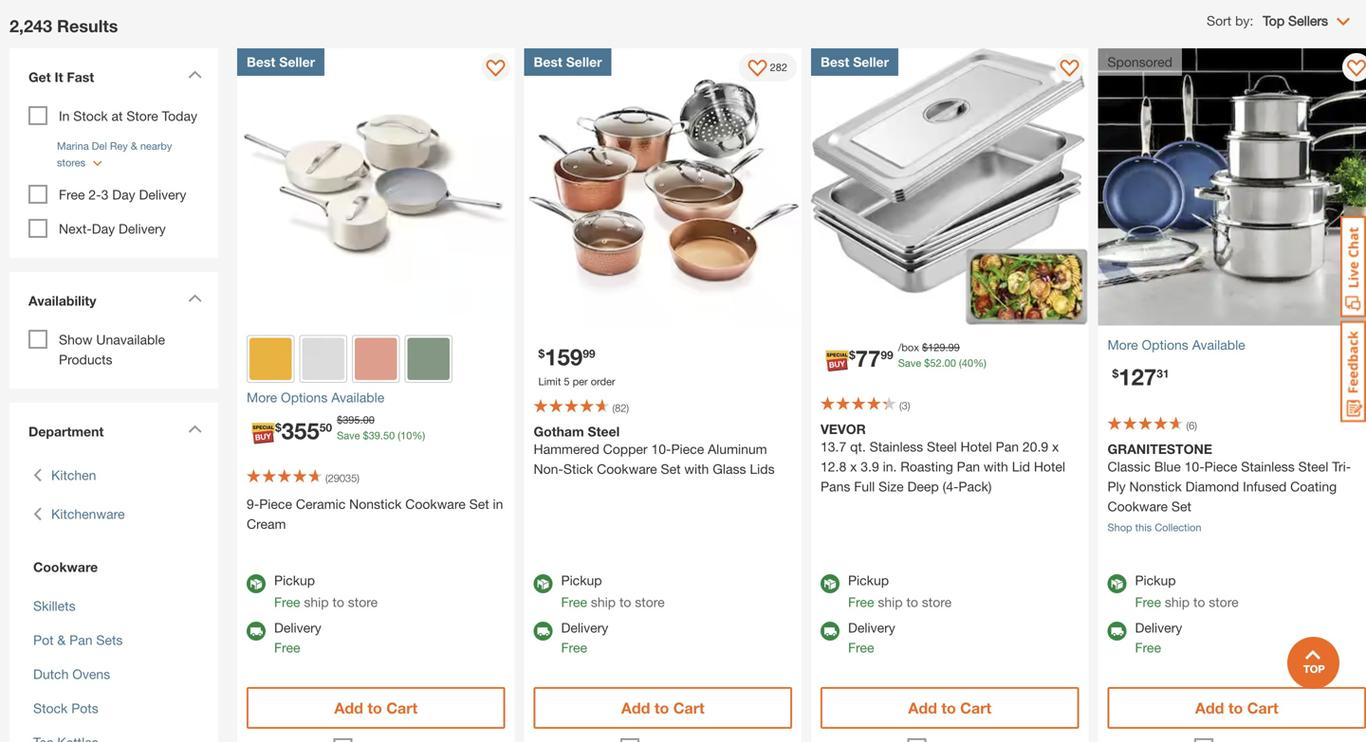 Task type: vqa. For each thing, say whether or not it's contained in the screenshot.
160
no



Task type: describe. For each thing, give the bounding box(es) containing it.
pots
[[71, 701, 98, 717]]

save inside $ 395 . 00 save $ 39 . 50 ( 10 %)
[[337, 430, 360, 442]]

(4-
[[943, 479, 959, 495]]

department link
[[19, 413, 209, 452]]

stores
[[57, 157, 86, 169]]

full
[[854, 479, 875, 495]]

( 3 )
[[899, 400, 910, 412]]

pot & pan sets
[[33, 633, 123, 649]]

gotham steel hammered copper 10-piece aluminum non-stick cookware set with glass lids
[[534, 424, 775, 477]]

coating
[[1290, 479, 1337, 495]]

set inside the granitestone classic blue 10-piece stainless steel tri- ply nonstick diamond infused coating cookware set shop this collection
[[1172, 499, 1191, 515]]

$ inside $ 159 99
[[538, 347, 545, 361]]

available shipping image for sponsored
[[1108, 622, 1127, 641]]

options for bottom more options available link
[[281, 390, 328, 406]]

free for available for pickup icon
[[561, 595, 587, 611]]

99 inside /box $ 129 . 99 save $ 52 . 00 ( 40 %)
[[948, 342, 960, 354]]

free for sponsored available shipping icon
[[1135, 640, 1161, 656]]

kitchen link
[[51, 466, 96, 486]]

seller for vevor
[[853, 54, 889, 70]]

nonstick inside the granitestone classic blue 10-piece stainless steel tri- ply nonstick diamond infused coating cookware set shop this collection
[[1129, 479, 1182, 495]]

nearby
[[140, 140, 172, 152]]

pickup free ship to store for ( 29035 ) available for pickup image
[[274, 573, 378, 611]]

available for pickup image
[[534, 575, 553, 594]]

2 horizontal spatial pan
[[996, 439, 1019, 455]]

10
[[400, 430, 412, 442]]

cookware up the skillets
[[33, 560, 98, 575]]

delivery free for ( 29035 ) available for pickup image
[[274, 621, 321, 656]]

in
[[493, 497, 503, 512]]

marigold image
[[250, 338, 292, 381]]

next-day delivery
[[59, 221, 166, 237]]

set inside gotham steel hammered copper 10-piece aluminum non-stick cookware set with glass lids
[[661, 462, 681, 477]]

piece inside the granitestone classic blue 10-piece stainless steel tri- ply nonstick diamond infused coating cookware set shop this collection
[[1204, 459, 1237, 475]]

free for hammered copper 10-piece aluminum non-stick cookware set with glass lids available shipping image
[[561, 640, 587, 656]]

/box $ 129 . 99 save $ 52 . 00 ( 40 %)
[[898, 342, 987, 370]]

3.9
[[861, 459, 879, 475]]

ceramic
[[296, 497, 346, 512]]

dutch ovens
[[33, 667, 110, 683]]

( 82 )
[[612, 402, 629, 415]]

sage image
[[407, 338, 450, 381]]

2-
[[89, 187, 101, 203]]

gotham
[[534, 424, 584, 440]]

add to cart for hammered copper 10-piece aluminum non-stick cookware set with glass lids available shipping image
[[621, 700, 704, 718]]

2 vertical spatial pan
[[69, 633, 92, 649]]

%) inside $ 395 . 00 save $ 39 . 50 ( 10 %)
[[412, 430, 425, 442]]

add to cart button for ( 29035 ) available for pickup image
[[247, 688, 505, 730]]

282 button
[[739, 53, 797, 82]]

delivery free for available for pickup icon
[[561, 621, 608, 656]]

shop
[[1108, 522, 1132, 534]]

cookware link
[[28, 558, 199, 578]]

sponsored
[[1108, 54, 1173, 70]]

cart for available for pickup icon
[[673, 700, 704, 718]]

free for ( 6 ) available for pickup image
[[1135, 595, 1161, 611]]

free 2-3 day delivery
[[59, 187, 186, 203]]

display image for best seller
[[1060, 60, 1079, 79]]

back caret image
[[33, 505, 42, 525]]

caret icon image for availability
[[188, 294, 202, 303]]

00 inside /box $ 129 . 99 save $ 52 . 00 ( 40 %)
[[945, 357, 956, 370]]

( for ( 3 )
[[899, 400, 902, 412]]

limit
[[538, 376, 561, 388]]

delivery free for second available for pickup image from the left
[[848, 621, 895, 656]]

) for ( 82 )
[[627, 402, 629, 415]]

save inside /box $ 129 . 99 save $ 52 . 00 ( 40 %)
[[898, 357, 921, 370]]

pickup for available for pickup icon
[[561, 573, 602, 589]]

caret icon image for get it fast
[[188, 70, 202, 79]]

store
[[126, 108, 158, 124]]

free for best seller's available shipping icon
[[274, 640, 300, 656]]

ship for second available for pickup image from the left
[[878, 595, 903, 611]]

127
[[1119, 363, 1157, 390]]

1 vertical spatial x
[[850, 459, 857, 475]]

piece inside gotham steel hammered copper 10-piece aluminum non-stick cookware set with glass lids
[[671, 442, 704, 457]]

granitestone
[[1108, 442, 1212, 457]]

sort
[[1207, 13, 1232, 29]]

best seller for gotham steel hammered copper 10-piece aluminum non-stick cookware set with glass lids
[[534, 54, 602, 70]]

1 vertical spatial more options available link
[[247, 388, 505, 408]]

in.
[[883, 459, 897, 475]]

display image
[[486, 60, 505, 79]]

cart for ( 29035 ) available for pickup image
[[386, 700, 418, 718]]

feedback link image
[[1341, 321, 1366, 423]]

display image inside 282 dropdown button
[[748, 60, 767, 79]]

1 best from the left
[[247, 54, 275, 70]]

12.8
[[821, 459, 846, 475]]

kitchenware link
[[51, 505, 125, 525]]

dutch ovens link
[[33, 667, 110, 683]]

get it fast
[[28, 69, 94, 85]]

with inside vevor 13.7 qt. stainless steel hotel pan 20.9 x 12.8 x 3.9 in. roasting pan with lid hotel pans full size deep (4-pack)
[[984, 459, 1008, 475]]

free for available shipping image for 13.7 qt. stainless steel hotel pan 20.9 x 12.8 x 3.9 in. roasting pan with lid hotel pans full size deep (4-pack)
[[848, 640, 874, 656]]

results
[[57, 16, 118, 36]]

vevor 13.7 qt. stainless steel hotel pan 20.9 x 12.8 x 3.9 in. roasting pan with lid hotel pans full size deep (4-pack)
[[821, 422, 1065, 495]]

. right "/box"
[[945, 342, 948, 354]]

9-piece ceramic nonstick cookware set in cream image
[[237, 48, 515, 326]]

lid
[[1012, 459, 1030, 475]]

$ 127 31
[[1112, 363, 1169, 390]]

roasting
[[901, 459, 953, 475]]

department
[[28, 424, 104, 440]]

20.9
[[1023, 439, 1048, 455]]

steel inside the granitestone classic blue 10-piece stainless steel tri- ply nonstick diamond infused coating cookware set shop this collection
[[1298, 459, 1328, 475]]

lids
[[750, 462, 775, 477]]

available for pickup image for ( 29035 )
[[247, 575, 266, 594]]

stainless inside vevor 13.7 qt. stainless steel hotel pan 20.9 x 12.8 x 3.9 in. roasting pan with lid hotel pans full size deep (4-pack)
[[870, 439, 923, 455]]

hammered
[[534, 442, 599, 457]]

add to cart button for ( 6 ) available for pickup image
[[1108, 688, 1366, 730]]

282
[[770, 61, 787, 73]]

next-day delivery link
[[59, 221, 166, 237]]

0 vertical spatial x
[[1052, 439, 1059, 455]]

piece inside 9-piece ceramic nonstick cookware set in cream
[[259, 497, 292, 512]]

available shipping image for 13.7 qt. stainless steel hotel pan 20.9 x 12.8 x 3.9 in. roasting pan with lid hotel pans full size deep (4-pack)
[[821, 622, 840, 641]]

99 for 77
[[881, 349, 893, 362]]

free for ( 29035 ) available for pickup image
[[274, 595, 300, 611]]

$ left 10 on the left of the page
[[363, 430, 369, 442]]

store for ( 29035 ) available for pickup image
[[348, 595, 378, 611]]

$ 159 99
[[538, 344, 595, 371]]

aluminum
[[708, 442, 767, 457]]

delivery for 13.7 qt. stainless steel hotel pan 20.9 x 12.8 x 3.9 in. roasting pan with lid hotel pans full size deep (4-pack) image
[[848, 621, 895, 636]]

back caret image
[[33, 466, 42, 486]]

in
[[59, 108, 70, 124]]

) for ( 6 )
[[1195, 420, 1197, 432]]

2,243 results
[[9, 16, 118, 36]]

options for topmost more options available link
[[1142, 337, 1189, 353]]

1 horizontal spatial pan
[[957, 459, 980, 475]]

50 inside $ 395 . 00 save $ 39 . 50 ( 10 %)
[[383, 430, 395, 442]]

marina del rey & nearby stores
[[57, 140, 172, 169]]

granitestone classic blue 10-piece stainless steel tri- ply nonstick diamond infused coating cookware set shop this collection
[[1108, 442, 1351, 534]]

non-
[[534, 462, 563, 477]]

29035
[[328, 473, 357, 485]]

50 inside $ 355 50
[[319, 421, 332, 435]]

add for add to cart button corresponding to ( 6 ) available for pickup image
[[1195, 700, 1224, 718]]

today
[[162, 108, 197, 124]]

. down 129
[[942, 357, 945, 370]]

copper
[[603, 442, 648, 457]]

129
[[928, 342, 945, 354]]

next-
[[59, 221, 92, 237]]

shop this collection link
[[1108, 522, 1202, 534]]

glass
[[713, 462, 746, 477]]

pickup for ( 6 ) available for pickup image
[[1135, 573, 1176, 589]]

pickup free ship to store for second available for pickup image from the left
[[848, 573, 952, 611]]

) for ( 3 )
[[908, 400, 910, 412]]

display image for sponsored
[[1347, 60, 1366, 79]]

show unavailable products link
[[59, 332, 165, 368]]

perracotta image
[[355, 338, 397, 381]]

limit 5 per order
[[538, 376, 615, 388]]

available shipping image for best seller
[[247, 622, 266, 641]]

0 horizontal spatial available
[[331, 390, 384, 406]]

add to cart button for available for pickup icon
[[534, 688, 792, 730]]

ovens
[[72, 667, 110, 683]]

kitchenware
[[51, 507, 125, 522]]

kitchen
[[51, 468, 96, 483]]

cream
[[247, 517, 286, 532]]

$ 77 99
[[849, 345, 893, 372]]



Task type: locate. For each thing, give the bounding box(es) containing it.
1 horizontal spatial nonstick
[[1129, 479, 1182, 495]]

pickup down shop this collection link at the bottom of the page
[[1135, 573, 1176, 589]]

0 vertical spatial save
[[898, 357, 921, 370]]

5
[[564, 376, 570, 388]]

2 caret icon image from the top
[[188, 294, 202, 303]]

3 ship from the left
[[878, 595, 903, 611]]

82
[[615, 402, 627, 415]]

best for vevor
[[821, 54, 849, 70]]

) for ( 29035 )
[[357, 473, 359, 485]]

best seller
[[247, 54, 315, 70], [534, 54, 602, 70], [821, 54, 889, 70]]

$ down 129
[[924, 357, 930, 370]]

pickup right available for pickup icon
[[561, 573, 602, 589]]

( right '52'
[[959, 357, 962, 370]]

unavailable
[[96, 332, 165, 348]]

qt.
[[850, 439, 866, 455]]

& right pot
[[57, 633, 66, 649]]

1 horizontal spatial display image
[[1060, 60, 1079, 79]]

0 vertical spatial &
[[131, 140, 137, 152]]

3 pickup from the left
[[848, 573, 889, 589]]

$ 355 50
[[275, 418, 332, 445]]

cart
[[386, 700, 418, 718], [673, 700, 704, 718], [960, 700, 991, 718], [1247, 700, 1278, 718]]

delivery free
[[274, 621, 321, 656], [561, 621, 608, 656], [848, 621, 895, 656], [1135, 621, 1182, 656]]

1 vertical spatial 00
[[363, 414, 375, 427]]

0 vertical spatial stock
[[73, 108, 108, 124]]

add for add to cart button associated with available for pickup icon
[[621, 700, 650, 718]]

1 display image from the left
[[748, 60, 767, 79]]

3 add from the left
[[908, 700, 937, 718]]

ship for ( 29035 ) available for pickup image
[[304, 595, 329, 611]]

3 cart from the left
[[960, 700, 991, 718]]

1 horizontal spatial options
[[1142, 337, 1189, 353]]

best for gotham steel
[[534, 54, 562, 70]]

2 delivery free from the left
[[561, 621, 608, 656]]

steel up coating
[[1298, 459, 1328, 475]]

1 horizontal spatial 3
[[902, 400, 908, 412]]

piece up cream
[[259, 497, 292, 512]]

pickup down full
[[848, 573, 889, 589]]

with inside gotham steel hammered copper 10-piece aluminum non-stick cookware set with glass lids
[[684, 462, 709, 477]]

00 up 39
[[363, 414, 375, 427]]

pickup free ship to store for ( 6 ) available for pickup image
[[1135, 573, 1239, 611]]

pack)
[[959, 479, 992, 495]]

1 horizontal spatial best seller
[[534, 54, 602, 70]]

pot & pan sets link
[[33, 633, 123, 649]]

1 vertical spatial %)
[[412, 430, 425, 442]]

free 2-3 day delivery link
[[59, 187, 186, 203]]

) up granitestone on the right bottom of the page
[[1195, 420, 1197, 432]]

cookware up 'this'
[[1108, 499, 1168, 515]]

$ inside $ 127 31
[[1112, 367, 1119, 380]]

pickup free ship to store for available for pickup icon
[[561, 573, 665, 611]]

1 horizontal spatial with
[[984, 459, 1008, 475]]

set up collection
[[1172, 499, 1191, 515]]

0 horizontal spatial stock
[[33, 701, 68, 717]]

4 cart from the left
[[1247, 700, 1278, 718]]

ship
[[304, 595, 329, 611], [591, 595, 616, 611], [878, 595, 903, 611], [1165, 595, 1190, 611]]

add to cart for sponsored available shipping icon
[[1195, 700, 1278, 718]]

live chat image
[[1341, 216, 1366, 318]]

( down order
[[612, 402, 615, 415]]

per
[[573, 376, 588, 388]]

available up 395
[[331, 390, 384, 406]]

by:
[[1235, 13, 1254, 29]]

0 vertical spatial available
[[1192, 337, 1245, 353]]

$ right "/box"
[[922, 342, 928, 354]]

$ down marigold image
[[275, 421, 281, 435]]

availability link
[[19, 282, 209, 325]]

0 vertical spatial piece
[[671, 442, 704, 457]]

1 store from the left
[[348, 595, 378, 611]]

1 vertical spatial available
[[331, 390, 384, 406]]

50 right 39
[[383, 430, 395, 442]]

0 vertical spatial stainless
[[870, 439, 923, 455]]

) up 9-piece ceramic nonstick cookware set in cream
[[357, 473, 359, 485]]

0 horizontal spatial more options available link
[[247, 388, 505, 408]]

infused
[[1243, 479, 1287, 495]]

1 vertical spatial &
[[57, 633, 66, 649]]

4 delivery free from the left
[[1135, 621, 1182, 656]]

get
[[28, 69, 51, 85]]

del
[[92, 140, 107, 152]]

cookware left in
[[405, 497, 466, 512]]

more down marigold image
[[247, 390, 277, 406]]

2 horizontal spatial available for pickup image
[[1108, 575, 1127, 594]]

1 horizontal spatial 10-
[[1185, 459, 1205, 475]]

1 horizontal spatial seller
[[566, 54, 602, 70]]

$ left "/box"
[[849, 349, 855, 362]]

add to cart button
[[247, 688, 505, 730], [534, 688, 792, 730], [821, 688, 1079, 730], [1108, 688, 1366, 730]]

3 add to cart from the left
[[908, 700, 991, 718]]

available shipping image for hammered copper 10-piece aluminum non-stick cookware set with glass lids
[[534, 622, 553, 641]]

1 horizontal spatial save
[[898, 357, 921, 370]]

0 horizontal spatial available for pickup image
[[247, 575, 266, 594]]

50 left 395
[[319, 421, 332, 435]]

available shipping image
[[534, 622, 553, 641], [821, 622, 840, 641]]

. right $ 355 50
[[360, 414, 363, 427]]

store for second available for pickup image from the left
[[922, 595, 952, 611]]

99
[[948, 342, 960, 354], [583, 347, 595, 361], [881, 349, 893, 362]]

( for ( 82 )
[[612, 402, 615, 415]]

free for second available for pickup image from the left
[[848, 595, 874, 611]]

& right rey
[[131, 140, 137, 152]]

vevor
[[821, 422, 866, 437]]

&
[[131, 140, 137, 152], [57, 633, 66, 649]]

more up 127
[[1108, 337, 1138, 353]]

2 horizontal spatial display image
[[1347, 60, 1366, 79]]

more for topmost more options available link
[[1108, 337, 1138, 353]]

x right 20.9
[[1052, 439, 1059, 455]]

stock down dutch
[[33, 701, 68, 717]]

2 horizontal spatial piece
[[1204, 459, 1237, 475]]

0 vertical spatial hotel
[[961, 439, 992, 455]]

159
[[545, 344, 583, 371]]

pickup down cream
[[274, 573, 315, 589]]

1 vertical spatial nonstick
[[349, 497, 402, 512]]

) down "/box"
[[908, 400, 910, 412]]

( up ceramic at the left
[[325, 473, 328, 485]]

save
[[898, 357, 921, 370], [337, 430, 360, 442]]

10- inside gotham steel hammered copper 10-piece aluminum non-stick cookware set with glass lids
[[651, 442, 671, 457]]

save down "/box"
[[898, 357, 921, 370]]

( for ( 6 )
[[1186, 420, 1189, 432]]

available up ( 6 )
[[1192, 337, 1245, 353]]

10- right 'copper'
[[651, 442, 671, 457]]

nonstick down blue at the right bottom of the page
[[1129, 479, 1182, 495]]

4 ship from the left
[[1165, 595, 1190, 611]]

top
[[1263, 13, 1285, 29]]

pickup free ship to store
[[274, 573, 378, 611], [561, 573, 665, 611], [848, 573, 952, 611], [1135, 573, 1239, 611]]

1 horizontal spatial 99
[[881, 349, 893, 362]]

$ 395 . 00 save $ 39 . 50 ( 10 %)
[[337, 414, 425, 442]]

%) right 39
[[412, 430, 425, 442]]

0 horizontal spatial seller
[[279, 54, 315, 70]]

( right 39
[[398, 430, 400, 442]]

1 vertical spatial 10-
[[1185, 459, 1205, 475]]

add for add to cart button corresponding to second available for pickup image from the left
[[908, 700, 937, 718]]

caret icon image inside availability link
[[188, 294, 202, 303]]

50
[[319, 421, 332, 435], [383, 430, 395, 442]]

set inside 9-piece ceramic nonstick cookware set in cream
[[469, 497, 489, 512]]

& inside marina del rey & nearby stores
[[131, 140, 137, 152]]

add for add to cart button corresponding to ( 29035 ) available for pickup image
[[334, 700, 363, 718]]

blue
[[1154, 459, 1181, 475]]

more options available for topmost more options available link
[[1108, 337, 1245, 353]]

day down the 2- at the top left of page
[[92, 221, 115, 237]]

1 vertical spatial caret icon image
[[188, 294, 202, 303]]

caret icon image inside get it fast link
[[188, 70, 202, 79]]

nonstick down '29035'
[[349, 497, 402, 512]]

3 store from the left
[[922, 595, 952, 611]]

1 available shipping image from the left
[[247, 622, 266, 641]]

delivery for 9-piece ceramic nonstick cookware set in cream image
[[274, 621, 321, 636]]

seller for gotham steel
[[566, 54, 602, 70]]

1 vertical spatial options
[[281, 390, 328, 406]]

1 horizontal spatial 00
[[945, 357, 956, 370]]

add to cart for best seller's available shipping icon
[[334, 700, 418, 718]]

0 horizontal spatial nonstick
[[349, 497, 402, 512]]

1 caret icon image from the top
[[188, 70, 202, 79]]

0 horizontal spatial more options available
[[247, 390, 384, 406]]

1 horizontal spatial set
[[661, 462, 681, 477]]

show unavailable products
[[59, 332, 165, 368]]

cookware inside the granitestone classic blue 10-piece stainless steel tri- ply nonstick diamond infused coating cookware set shop this collection
[[1108, 499, 1168, 515]]

delivery for classic blue 10-piece stainless steel tri-ply nonstick diamond infused coating cookware set image
[[1135, 621, 1182, 636]]

1 available for pickup image from the left
[[247, 575, 266, 594]]

more options available for bottom more options available link
[[247, 390, 384, 406]]

3
[[101, 187, 109, 203], [902, 400, 908, 412]]

13.7
[[821, 439, 846, 455]]

2 add from the left
[[621, 700, 650, 718]]

99 inside the $ 77 99
[[881, 349, 893, 362]]

at
[[111, 108, 123, 124]]

9-
[[247, 497, 259, 512]]

available for pickup image for ( 6 )
[[1108, 575, 1127, 594]]

99 for 159
[[583, 347, 595, 361]]

pot
[[33, 633, 54, 649]]

steel up roasting
[[927, 439, 957, 455]]

0 vertical spatial nonstick
[[1129, 479, 1182, 495]]

2 best seller from the left
[[534, 54, 602, 70]]

3 down "/box"
[[902, 400, 908, 412]]

3 up next-day delivery
[[101, 187, 109, 203]]

stainless inside the granitestone classic blue 10-piece stainless steel tri- ply nonstick diamond infused coating cookware set shop this collection
[[1241, 459, 1295, 475]]

2 seller from the left
[[566, 54, 602, 70]]

1 add to cart button from the left
[[247, 688, 505, 730]]

355
[[281, 418, 319, 445]]

add to cart button for second available for pickup image from the left
[[821, 688, 1079, 730]]

steel inside vevor 13.7 qt. stainless steel hotel pan 20.9 x 12.8 x 3.9 in. roasting pan with lid hotel pans full size deep (4-pack)
[[927, 439, 957, 455]]

1 horizontal spatial available shipping image
[[1108, 622, 1127, 641]]

caret icon image inside department link
[[188, 425, 202, 434]]

10- up diamond on the bottom right of page
[[1185, 459, 1205, 475]]

) up 'copper'
[[627, 402, 629, 415]]

( for ( 29035 )
[[325, 473, 328, 485]]

00 right '52'
[[945, 357, 956, 370]]

2 available for pickup image from the left
[[821, 575, 840, 594]]

delivery free for ( 6 ) available for pickup image
[[1135, 621, 1182, 656]]

1 add to cart from the left
[[334, 700, 418, 718]]

stock pots
[[33, 701, 98, 717]]

77
[[855, 345, 881, 372]]

1 vertical spatial piece
[[1204, 459, 1237, 475]]

99 inside $ 159 99
[[583, 347, 595, 361]]

99 right 129
[[948, 342, 960, 354]]

/box
[[898, 342, 919, 354]]

1 vertical spatial day
[[92, 221, 115, 237]]

with left "glass"
[[684, 462, 709, 477]]

sort by: top sellers
[[1207, 13, 1328, 29]]

2 pickup from the left
[[561, 573, 602, 589]]

0 horizontal spatial %)
[[412, 430, 425, 442]]

13.7 qt. stainless steel hotel pan 20.9 x 12.8 x 3.9 in. roasting pan with lid hotel pans full size deep (4-pack) image
[[811, 48, 1089, 326]]

( up granitestone on the right bottom of the page
[[1186, 420, 1189, 432]]

to
[[332, 595, 344, 611], [619, 595, 631, 611], [906, 595, 918, 611], [1193, 595, 1205, 611], [367, 700, 382, 718], [654, 700, 669, 718], [941, 700, 956, 718], [1228, 700, 1243, 718]]

steel up 'copper'
[[588, 424, 620, 440]]

$ right $ 355 50
[[337, 414, 343, 427]]

0 vertical spatial 3
[[101, 187, 109, 203]]

1 add from the left
[[334, 700, 363, 718]]

steel
[[588, 424, 620, 440], [927, 439, 957, 455], [1298, 459, 1328, 475]]

1 pickup free ship to store from the left
[[274, 573, 378, 611]]

options up $ 355 50
[[281, 390, 328, 406]]

4 add from the left
[[1195, 700, 1224, 718]]

2 store from the left
[[635, 595, 665, 611]]

ship for available for pickup icon
[[591, 595, 616, 611]]

skillets link
[[33, 599, 76, 614]]

2 vertical spatial piece
[[259, 497, 292, 512]]

0 horizontal spatial pan
[[69, 633, 92, 649]]

4 add to cart button from the left
[[1108, 688, 1366, 730]]

1 cart from the left
[[386, 700, 418, 718]]

1 vertical spatial more options available
[[247, 390, 384, 406]]

cart for second available for pickup image from the left
[[960, 700, 991, 718]]

3 available for pickup image from the left
[[1108, 575, 1127, 594]]

store for ( 6 ) available for pickup image
[[1209, 595, 1239, 611]]

1 horizontal spatial more
[[1108, 337, 1138, 353]]

2 horizontal spatial best
[[821, 54, 849, 70]]

0 horizontal spatial steel
[[588, 424, 620, 440]]

3 pickup free ship to store from the left
[[848, 573, 952, 611]]

display image
[[748, 60, 767, 79], [1060, 60, 1079, 79], [1347, 60, 1366, 79]]

0 horizontal spatial stainless
[[870, 439, 923, 455]]

cart for ( 6 ) available for pickup image
[[1247, 700, 1278, 718]]

1 available shipping image from the left
[[534, 622, 553, 641]]

2 vertical spatial caret icon image
[[188, 425, 202, 434]]

2 horizontal spatial seller
[[853, 54, 889, 70]]

nonstick
[[1129, 479, 1182, 495], [349, 497, 402, 512]]

2 horizontal spatial steel
[[1298, 459, 1328, 475]]

1 vertical spatial stock
[[33, 701, 68, 717]]

3 caret icon image from the top
[[188, 425, 202, 434]]

0 vertical spatial caret icon image
[[188, 70, 202, 79]]

4 pickup from the left
[[1135, 573, 1176, 589]]

piece up diamond on the bottom right of page
[[1204, 459, 1237, 475]]

x left '3.9'
[[850, 459, 857, 475]]

stock right in
[[73, 108, 108, 124]]

classic blue 10-piece stainless steel tri-ply nonstick diamond infused coating cookware set image
[[1098, 48, 1366, 326]]

0 vertical spatial more
[[1108, 337, 1138, 353]]

delivery for hammered copper 10-piece aluminum non-stick cookware set with glass lids image
[[561, 621, 608, 636]]

$ left "31"
[[1112, 367, 1119, 380]]

1 vertical spatial 3
[[902, 400, 908, 412]]

4 pickup free ship to store from the left
[[1135, 573, 1239, 611]]

40
[[962, 357, 973, 370]]

$ up limit
[[538, 347, 545, 361]]

order
[[591, 376, 615, 388]]

0 horizontal spatial 10-
[[651, 442, 671, 457]]

1 pickup from the left
[[274, 573, 315, 589]]

free
[[59, 187, 85, 203], [274, 595, 300, 611], [561, 595, 587, 611], [848, 595, 874, 611], [1135, 595, 1161, 611], [274, 640, 300, 656], [561, 640, 587, 656], [848, 640, 874, 656], [1135, 640, 1161, 656]]

0 horizontal spatial piece
[[259, 497, 292, 512]]

available shipping image
[[247, 622, 266, 641], [1108, 622, 1127, 641]]

more options available link up $ 395 . 00 save $ 39 . 50 ( 10 %)
[[247, 388, 505, 408]]

it
[[55, 69, 63, 85]]

2 add to cart from the left
[[621, 700, 704, 718]]

seller
[[279, 54, 315, 70], [566, 54, 602, 70], [853, 54, 889, 70]]

0 vertical spatial more options available
[[1108, 337, 1245, 353]]

$ inside the $ 77 99
[[849, 349, 855, 362]]

1 best seller from the left
[[247, 54, 315, 70]]

1 horizontal spatial 50
[[383, 430, 395, 442]]

3 best from the left
[[821, 54, 849, 70]]

4 add to cart from the left
[[1195, 700, 1278, 718]]

products
[[59, 352, 112, 368]]

1 horizontal spatial x
[[1052, 439, 1059, 455]]

0 horizontal spatial options
[[281, 390, 328, 406]]

stick
[[563, 462, 593, 477]]

cookware inside gotham steel hammered copper 10-piece aluminum non-stick cookware set with glass lids
[[597, 462, 657, 477]]

nonstick inside 9-piece ceramic nonstick cookware set in cream
[[349, 497, 402, 512]]

more options available up $ 355 50
[[247, 390, 384, 406]]

0 horizontal spatial set
[[469, 497, 489, 512]]

cookware
[[597, 462, 657, 477], [405, 497, 466, 512], [1108, 499, 1168, 515], [33, 560, 98, 575]]

( down "/box"
[[899, 400, 902, 412]]

0 vertical spatial pan
[[996, 439, 1019, 455]]

caret icon image
[[188, 70, 202, 79], [188, 294, 202, 303], [188, 425, 202, 434]]

pickup for second available for pickup image from the left
[[848, 573, 889, 589]]

store for available for pickup icon
[[635, 595, 665, 611]]

1 horizontal spatial available for pickup image
[[821, 575, 840, 594]]

$ inside $ 355 50
[[275, 421, 281, 435]]

0 horizontal spatial 99
[[583, 347, 595, 361]]

1 horizontal spatial best
[[534, 54, 562, 70]]

with left lid
[[984, 459, 1008, 475]]

cookware down 'copper'
[[597, 462, 657, 477]]

2 pickup free ship to store from the left
[[561, 573, 665, 611]]

6
[[1189, 420, 1195, 432]]

0 horizontal spatial 3
[[101, 187, 109, 203]]

marina
[[57, 140, 89, 152]]

0 vertical spatial more options available link
[[1108, 335, 1366, 355]]

3 seller from the left
[[853, 54, 889, 70]]

0 horizontal spatial display image
[[748, 60, 767, 79]]

3 display image from the left
[[1347, 60, 1366, 79]]

9-piece ceramic nonstick cookware set in cream
[[247, 497, 503, 532]]

more options available link up "31"
[[1108, 335, 1366, 355]]

options up "31"
[[1142, 337, 1189, 353]]

pan left sets
[[69, 633, 92, 649]]

best
[[247, 54, 275, 70], [534, 54, 562, 70], [821, 54, 849, 70]]

3 add to cart button from the left
[[821, 688, 1079, 730]]

skillets
[[33, 599, 76, 614]]

0 horizontal spatial more
[[247, 390, 277, 406]]

2 available shipping image from the left
[[1108, 622, 1127, 641]]

2 available shipping image from the left
[[821, 622, 840, 641]]

cookware inside 9-piece ceramic nonstick cookware set in cream
[[405, 497, 466, 512]]

set left "glass"
[[661, 462, 681, 477]]

show
[[59, 332, 93, 348]]

10- inside the granitestone classic blue 10-piece stainless steel tri- ply nonstick diamond infused coating cookware set shop this collection
[[1185, 459, 1205, 475]]

.
[[945, 342, 948, 354], [942, 357, 945, 370], [360, 414, 363, 427], [380, 430, 383, 442]]

1 horizontal spatial stock
[[73, 108, 108, 124]]

steel inside gotham steel hammered copper 10-piece aluminum non-stick cookware set with glass lids
[[588, 424, 620, 440]]

deep
[[907, 479, 939, 495]]

best seller for vevor 13.7 qt. stainless steel hotel pan 20.9 x 12.8 x 3.9 in. roasting pan with lid hotel pans full size deep (4-pack)
[[821, 54, 889, 70]]

pan up lid
[[996, 439, 1019, 455]]

(
[[959, 357, 962, 370], [899, 400, 902, 412], [612, 402, 615, 415], [1186, 420, 1189, 432], [398, 430, 400, 442], [325, 473, 328, 485]]

1 horizontal spatial %)
[[973, 357, 987, 370]]

1 vertical spatial hotel
[[1034, 459, 1065, 475]]

1 vertical spatial stainless
[[1241, 459, 1295, 475]]

99 left "/box"
[[881, 349, 893, 362]]

1 vertical spatial more
[[247, 390, 277, 406]]

1 seller from the left
[[279, 54, 315, 70]]

stainless up infused
[[1241, 459, 1295, 475]]

piece left aluminum
[[671, 442, 704, 457]]

0 vertical spatial %)
[[973, 357, 987, 370]]

pickup for ( 29035 ) available for pickup image
[[274, 573, 315, 589]]

set left in
[[469, 497, 489, 512]]

. left 10 on the left of the page
[[380, 430, 383, 442]]

2 ship from the left
[[591, 595, 616, 611]]

day right the 2- at the top left of page
[[112, 187, 135, 203]]

( 29035 )
[[325, 473, 359, 485]]

1 delivery free from the left
[[274, 621, 321, 656]]

%) right '52'
[[973, 357, 987, 370]]

gray image
[[302, 338, 344, 381]]

0 horizontal spatial &
[[57, 633, 66, 649]]

fast
[[67, 69, 94, 85]]

0 vertical spatial 10-
[[651, 442, 671, 457]]

0 horizontal spatial 50
[[319, 421, 332, 435]]

more for bottom more options available link
[[247, 390, 277, 406]]

add to cart for available shipping image for 13.7 qt. stainless steel hotel pan 20.9 x 12.8 x 3.9 in. roasting pan with lid hotel pans full size deep (4-pack)
[[908, 700, 991, 718]]

4 store from the left
[[1209, 595, 1239, 611]]

1 vertical spatial save
[[337, 430, 360, 442]]

0 horizontal spatial hotel
[[961, 439, 992, 455]]

2 horizontal spatial 99
[[948, 342, 960, 354]]

3 best seller from the left
[[821, 54, 889, 70]]

available for pickup image
[[247, 575, 266, 594], [821, 575, 840, 594], [1108, 575, 1127, 594]]

%) inside /box $ 129 . 99 save $ 52 . 00 ( 40 %)
[[973, 357, 987, 370]]

caret icon image for department
[[188, 425, 202, 434]]

2 display image from the left
[[1060, 60, 1079, 79]]

2 cart from the left
[[673, 700, 704, 718]]

0 vertical spatial day
[[112, 187, 135, 203]]

ship for ( 6 ) available for pickup image
[[1165, 595, 1190, 611]]

pans
[[821, 479, 850, 495]]

stainless up the in.
[[870, 439, 923, 455]]

1 ship from the left
[[304, 595, 329, 611]]

1 horizontal spatial more options available
[[1108, 337, 1245, 353]]

)
[[908, 400, 910, 412], [627, 402, 629, 415], [1195, 420, 1197, 432], [357, 473, 359, 485]]

0 horizontal spatial with
[[684, 462, 709, 477]]

hammered copper 10-piece aluminum non-stick cookware set with glass lids image
[[524, 48, 802, 326]]

2 horizontal spatial best seller
[[821, 54, 889, 70]]

00 inside $ 395 . 00 save $ 39 . 50 ( 10 %)
[[363, 414, 375, 427]]

( inside /box $ 129 . 99 save $ 52 . 00 ( 40 %)
[[959, 357, 962, 370]]

1 horizontal spatial hotel
[[1034, 459, 1065, 475]]

0 vertical spatial options
[[1142, 337, 1189, 353]]

hotel down 20.9
[[1034, 459, 1065, 475]]

99 up the per
[[583, 347, 595, 361]]

3 delivery free from the left
[[848, 621, 895, 656]]

hotel up pack)
[[961, 439, 992, 455]]

1 horizontal spatial available
[[1192, 337, 1245, 353]]

2 best from the left
[[534, 54, 562, 70]]

save down 395
[[337, 430, 360, 442]]

0 horizontal spatial x
[[850, 459, 857, 475]]

( inside $ 395 . 00 save $ 39 . 50 ( 10 %)
[[398, 430, 400, 442]]

pan up pack)
[[957, 459, 980, 475]]

availability
[[28, 293, 96, 309]]

2 horizontal spatial set
[[1172, 499, 1191, 515]]

1 horizontal spatial available shipping image
[[821, 622, 840, 641]]

stock pots link
[[33, 701, 98, 717]]

395
[[343, 414, 360, 427]]

0 horizontal spatial available shipping image
[[247, 622, 266, 641]]

more options available
[[1108, 337, 1245, 353], [247, 390, 384, 406]]

0 horizontal spatial available shipping image
[[534, 622, 553, 641]]

2 add to cart button from the left
[[534, 688, 792, 730]]

more options available up "31"
[[1108, 337, 1245, 353]]

add
[[334, 700, 363, 718], [621, 700, 650, 718], [908, 700, 937, 718], [1195, 700, 1224, 718]]

dutch
[[33, 667, 69, 683]]



